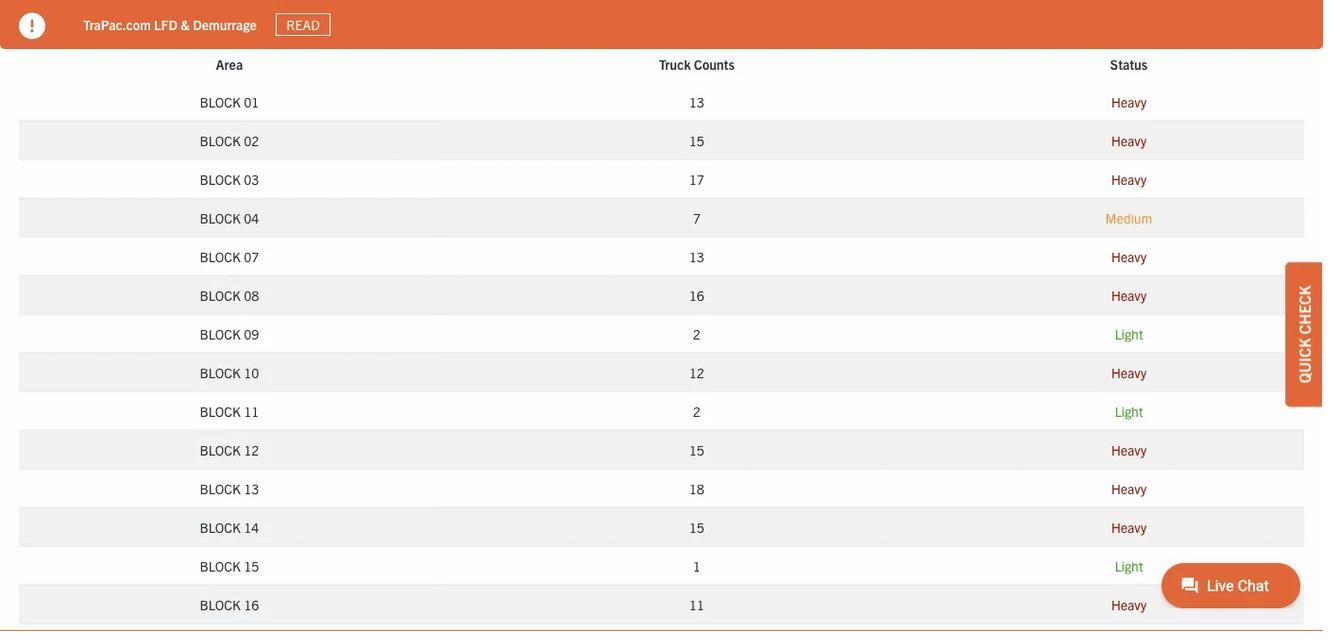 Task type: describe. For each thing, give the bounding box(es) containing it.
block for block 01
[[200, 94, 241, 111]]

7
[[693, 210, 701, 227]]

medium
[[1106, 210, 1153, 227]]

heavy for block 10
[[1111, 365, 1147, 382]]

block for block 14
[[200, 520, 241, 537]]

heavy for block 02
[[1111, 132, 1147, 149]]

0 horizontal spatial 11
[[244, 403, 259, 420]]

08
[[244, 287, 259, 304]]

lfd
[[154, 16, 178, 33]]

02
[[244, 132, 259, 149]]

0 vertical spatial 12
[[689, 365, 704, 382]]

check
[[1295, 286, 1314, 335]]

heavy for block 01
[[1111, 94, 1147, 111]]

block for block 12
[[200, 442, 241, 459]]

heavy for block 13
[[1111, 481, 1147, 498]]

07
[[244, 249, 259, 266]]

block for block 03
[[200, 171, 241, 188]]

17
[[689, 171, 704, 188]]

13 for block 07
[[689, 249, 704, 266]]

15 for block 12
[[689, 442, 704, 459]]

block for block 13
[[200, 481, 241, 498]]

block 04
[[200, 210, 259, 227]]

block 07
[[200, 249, 259, 266]]

block 15
[[200, 558, 259, 575]]

heavy for block 07
[[1111, 249, 1147, 266]]

15 down 14
[[244, 558, 259, 575]]

block 16
[[200, 597, 259, 614]]

15 for block 14
[[689, 520, 704, 537]]

18
[[689, 481, 704, 498]]

block 13
[[200, 481, 259, 498]]

block for block 15
[[200, 558, 241, 575]]

0 horizontal spatial 16
[[244, 597, 259, 614]]

block 14
[[200, 520, 259, 537]]

block 10
[[200, 365, 259, 382]]

heavy for block 12
[[1111, 442, 1147, 459]]

area
[[216, 56, 243, 73]]

heavy for block 16
[[1111, 597, 1147, 614]]

block for block 09
[[200, 326, 241, 343]]

10
[[244, 365, 259, 382]]

trapac.com
[[83, 16, 151, 33]]

1
[[693, 558, 701, 575]]

01
[[244, 94, 259, 111]]

09
[[244, 326, 259, 343]]

03
[[244, 171, 259, 188]]



Task type: vqa. For each thing, say whether or not it's contained in the screenshot.


Task type: locate. For each thing, give the bounding box(es) containing it.
6 block from the top
[[200, 287, 241, 304]]

16 down 7
[[689, 287, 704, 304]]

2 vertical spatial 13
[[244, 481, 259, 498]]

block left "07"
[[200, 249, 241, 266]]

11 down 10
[[244, 403, 259, 420]]

04
[[244, 210, 259, 227]]

heavy
[[1111, 94, 1147, 111], [1111, 132, 1147, 149], [1111, 171, 1147, 188], [1111, 249, 1147, 266], [1111, 287, 1147, 304], [1111, 365, 1147, 382], [1111, 442, 1147, 459], [1111, 481, 1147, 498], [1111, 520, 1147, 537], [1111, 597, 1147, 614]]

truck counts
[[659, 56, 735, 73]]

block 12
[[200, 442, 259, 459]]

block down block 15
[[200, 597, 241, 614]]

13 down 7
[[689, 249, 704, 266]]

block left 03
[[200, 171, 241, 188]]

quick check link
[[1286, 262, 1323, 407]]

1 vertical spatial 13
[[689, 249, 704, 266]]

11 block from the top
[[200, 481, 241, 498]]

1 vertical spatial light
[[1115, 403, 1143, 420]]

light for block 09
[[1115, 326, 1143, 343]]

1 horizontal spatial 11
[[689, 597, 704, 614]]

9 block from the top
[[200, 403, 241, 420]]

solid image
[[19, 13, 45, 39]]

3 heavy from the top
[[1111, 171, 1147, 188]]

trapac.com lfd & demurrage
[[83, 16, 257, 33]]

1 block from the top
[[200, 94, 241, 111]]

3 light from the top
[[1115, 558, 1143, 575]]

block up block 12
[[200, 403, 241, 420]]

10 block from the top
[[200, 442, 241, 459]]

block for block 16
[[200, 597, 241, 614]]

1 horizontal spatial 12
[[689, 365, 704, 382]]

heavy for block 08
[[1111, 287, 1147, 304]]

8 block from the top
[[200, 365, 241, 382]]

14 block from the top
[[200, 597, 241, 614]]

0 vertical spatial 13
[[689, 94, 704, 111]]

0 vertical spatial 16
[[689, 287, 704, 304]]

block 03
[[200, 171, 259, 188]]

block left 10
[[200, 365, 241, 382]]

counts
[[694, 56, 735, 73]]

truck
[[659, 56, 691, 73]]

16 down block 15
[[244, 597, 259, 614]]

1 vertical spatial 16
[[244, 597, 259, 614]]

15 for block 02
[[689, 132, 704, 149]]

heavy for block 14
[[1111, 520, 1147, 537]]

1 vertical spatial 12
[[244, 442, 259, 459]]

16
[[689, 287, 704, 304], [244, 597, 259, 614]]

10 heavy from the top
[[1111, 597, 1147, 614]]

7 block from the top
[[200, 326, 241, 343]]

15 up 17
[[689, 132, 704, 149]]

block left 02
[[200, 132, 241, 149]]

light for block 15
[[1115, 558, 1143, 575]]

light for block 11
[[1115, 403, 1143, 420]]

1 2 from the top
[[693, 326, 701, 343]]

status
[[1110, 56, 1148, 73]]

1 vertical spatial 2
[[693, 403, 701, 420]]

1 horizontal spatial 16
[[689, 287, 704, 304]]

2
[[693, 326, 701, 343], [693, 403, 701, 420]]

light
[[1115, 326, 1143, 343], [1115, 403, 1143, 420], [1115, 558, 1143, 575]]

block for block 07
[[200, 249, 241, 266]]

2 vertical spatial light
[[1115, 558, 1143, 575]]

13 block from the top
[[200, 558, 241, 575]]

quick check
[[1295, 286, 1314, 384]]

block left 01
[[200, 94, 241, 111]]

read link
[[276, 13, 331, 36]]

block 11
[[200, 403, 259, 420]]

0 vertical spatial 2
[[693, 326, 701, 343]]

6 heavy from the top
[[1111, 365, 1147, 382]]

13
[[689, 94, 704, 111], [689, 249, 704, 266], [244, 481, 259, 498]]

block left 09
[[200, 326, 241, 343]]

7 heavy from the top
[[1111, 442, 1147, 459]]

demurrage
[[193, 16, 257, 33]]

block up block 13
[[200, 442, 241, 459]]

15 up 18
[[689, 442, 704, 459]]

block 08
[[200, 287, 259, 304]]

14
[[244, 520, 259, 537]]

2 heavy from the top
[[1111, 132, 1147, 149]]

block for block 04
[[200, 210, 241, 227]]

1 heavy from the top
[[1111, 94, 1147, 111]]

block left the 04
[[200, 210, 241, 227]]

1 vertical spatial 11
[[689, 597, 704, 614]]

block
[[200, 94, 241, 111], [200, 132, 241, 149], [200, 171, 241, 188], [200, 210, 241, 227], [200, 249, 241, 266], [200, 287, 241, 304], [200, 326, 241, 343], [200, 365, 241, 382], [200, 403, 241, 420], [200, 442, 241, 459], [200, 481, 241, 498], [200, 520, 241, 537], [200, 558, 241, 575], [200, 597, 241, 614]]

block down block 14
[[200, 558, 241, 575]]

9 heavy from the top
[[1111, 520, 1147, 537]]

5 heavy from the top
[[1111, 287, 1147, 304]]

11 down 1
[[689, 597, 704, 614]]

13 up 14
[[244, 481, 259, 498]]

2 for block 09
[[693, 326, 701, 343]]

quick
[[1295, 338, 1314, 384]]

block for block 02
[[200, 132, 241, 149]]

heavy for block 03
[[1111, 171, 1147, 188]]

2 block from the top
[[200, 132, 241, 149]]

3 block from the top
[[200, 171, 241, 188]]

0 vertical spatial light
[[1115, 326, 1143, 343]]

block 09
[[200, 326, 259, 343]]

4 block from the top
[[200, 210, 241, 227]]

12
[[689, 365, 704, 382], [244, 442, 259, 459]]

read
[[287, 16, 320, 33]]

2 for block 11
[[693, 403, 701, 420]]

block for block 08
[[200, 287, 241, 304]]

block 02
[[200, 132, 259, 149]]

&
[[181, 16, 190, 33]]

block left 14
[[200, 520, 241, 537]]

8 heavy from the top
[[1111, 481, 1147, 498]]

1 light from the top
[[1115, 326, 1143, 343]]

0 vertical spatial 11
[[244, 403, 259, 420]]

block up block 14
[[200, 481, 241, 498]]

15
[[689, 132, 704, 149], [689, 442, 704, 459], [689, 520, 704, 537], [244, 558, 259, 575]]

4 heavy from the top
[[1111, 249, 1147, 266]]

13 down truck counts
[[689, 94, 704, 111]]

block left 08
[[200, 287, 241, 304]]

11
[[244, 403, 259, 420], [689, 597, 704, 614]]

13 for block 01
[[689, 94, 704, 111]]

5 block from the top
[[200, 249, 241, 266]]

block for block 11
[[200, 403, 241, 420]]

12 block from the top
[[200, 520, 241, 537]]

block for block 10
[[200, 365, 241, 382]]

2 2 from the top
[[693, 403, 701, 420]]

0 horizontal spatial 12
[[244, 442, 259, 459]]

2 light from the top
[[1115, 403, 1143, 420]]

block 01
[[200, 94, 259, 111]]

15 down 18
[[689, 520, 704, 537]]



